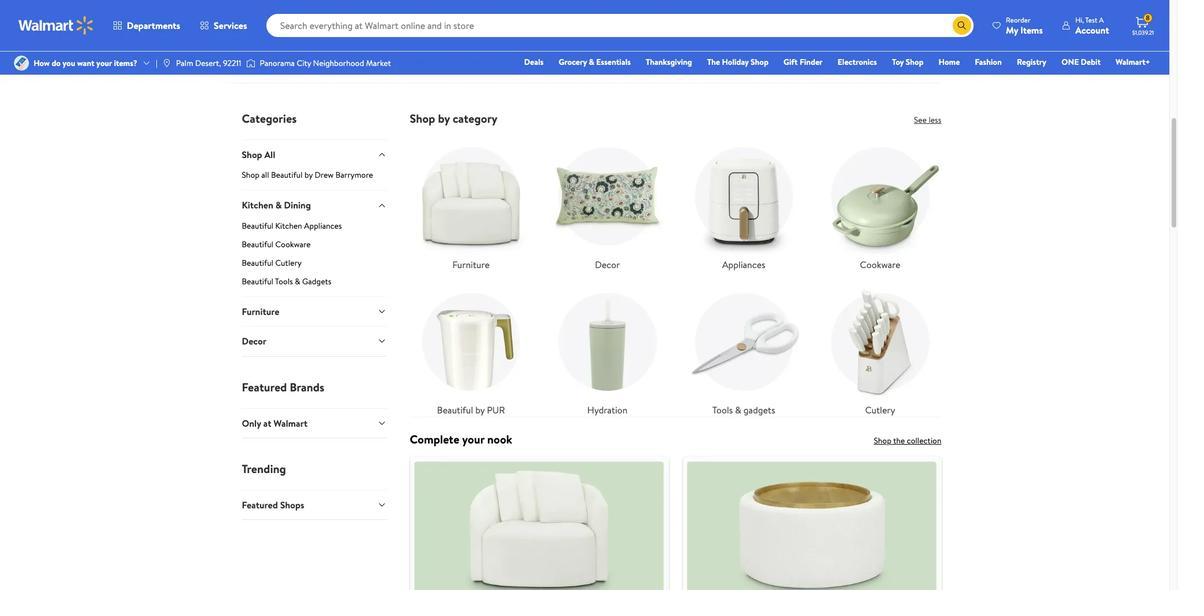 Task type: describe. For each thing, give the bounding box(es) containing it.
gift
[[784, 56, 798, 68]]

account
[[1075, 23, 1109, 36]]

debit
[[1081, 56, 1101, 68]]

deals link
[[519, 56, 549, 68]]

shop all beautiful by drew barrymore
[[242, 169, 373, 181]]

list for shop by category
[[403, 126, 948, 417]]

all
[[264, 148, 275, 161]]

cookware link
[[819, 135, 942, 271]]

1 vertical spatial 1-day shipping
[[351, 61, 393, 71]]

the holiday shop link
[[702, 56, 774, 68]]

shop all button
[[242, 140, 387, 169]]

desert,
[[195, 57, 221, 69]]

panorama city neighborhood market
[[260, 57, 391, 69]]

decor link
[[546, 135, 669, 271]]

$1,039.21
[[1132, 28, 1154, 36]]

holiday
[[722, 56, 749, 68]]

0 vertical spatial furniture
[[452, 258, 490, 271]]

0 vertical spatial tools
[[275, 276, 293, 287]]

tools & gadgets link
[[683, 281, 805, 417]]

test
[[1085, 15, 1097, 25]]

shop inside toy shop link
[[906, 56, 924, 68]]

beautiful tools & gadgets
[[242, 276, 331, 287]]

1 2-day shipping from the left
[[233, 44, 276, 54]]

list for complete your nook
[[403, 456, 948, 590]]

product group containing 3+ day shipping
[[825, 0, 928, 78]]

grocery
[[559, 56, 587, 68]]

the holiday shop
[[707, 56, 769, 68]]

beautiful kitchen appliances
[[242, 220, 342, 232]]

complete
[[410, 432, 459, 447]]

1 horizontal spatial cutlery
[[865, 404, 895, 416]]

deals
[[524, 56, 544, 68]]

by left pur
[[475, 404, 485, 416]]

only at walmart button
[[242, 408, 387, 438]]

appliances link
[[683, 135, 805, 271]]

8
[[1146, 13, 1150, 23]]

beautiful by pur link
[[410, 281, 532, 417]]

shop for shop the collection
[[874, 435, 891, 447]]

drew for barrymore
[[315, 169, 334, 181]]

0 horizontal spatial 1-
[[351, 61, 356, 71]]

shop for shop all beautiful by drew barrymore
[[242, 169, 259, 181]]

beautiful by pur
[[437, 404, 505, 416]]

reorder
[[1006, 15, 1031, 25]]

shop for shop by category
[[410, 111, 435, 126]]

registry link
[[1012, 56, 1052, 68]]

beautiful tools & gadgets link
[[242, 276, 387, 296]]

dining
[[284, 199, 311, 212]]

featured for featured shops
[[242, 499, 278, 511]]

decor button
[[242, 326, 387, 356]]

1 vertical spatial tools
[[712, 404, 733, 416]]

palm
[[176, 57, 193, 69]]

beautiful for beautiful drew chair by drew barrymore, sage
[[349, 13, 385, 26]]

clear search field text image
[[939, 21, 948, 30]]

hydration
[[587, 404, 628, 416]]

hydration link
[[546, 281, 669, 417]]

grocery & essentials
[[559, 56, 631, 68]]

fashion
[[975, 56, 1002, 68]]

2 list item from the left
[[676, 456, 948, 590]]

beautiful cutlery link
[[242, 257, 387, 273]]

see less button
[[914, 114, 942, 126]]

|
[[156, 57, 157, 69]]

shop the collection link
[[874, 435, 942, 447]]

beautiful kitchen appliances link
[[242, 220, 387, 236]]

gift finder link
[[778, 56, 828, 68]]

1 horizontal spatial 1-day shipping
[[708, 44, 750, 54]]

1 list item from the left
[[403, 456, 676, 590]]

walmart+
[[1116, 56, 1150, 68]]

product group containing 1-day shipping
[[706, 0, 809, 78]]

see
[[914, 114, 927, 126]]

services button
[[190, 12, 257, 39]]

walmart
[[274, 417, 308, 430]]

shop for shop all
[[242, 148, 262, 161]]

nook
[[487, 432, 512, 447]]

featured brands
[[242, 379, 324, 395]]

brands
[[290, 379, 324, 395]]

0 vertical spatial decor
[[595, 258, 620, 271]]

beautiful cutlery
[[242, 257, 302, 269]]

kitchen & dining button
[[242, 190, 387, 220]]

1 vertical spatial your
[[462, 432, 485, 447]]

819
[[386, 43, 396, 53]]

& for tools
[[735, 404, 741, 416]]

featured for featured brands
[[242, 379, 287, 395]]

less
[[929, 114, 942, 126]]

my
[[1006, 23, 1018, 36]]

one debit link
[[1056, 56, 1106, 68]]

fashion link
[[970, 56, 1007, 68]]

product group containing 40
[[230, 0, 333, 78]]

only at walmart
[[242, 417, 308, 430]]

trending
[[242, 461, 286, 477]]

shop inside the holiday shop link
[[751, 56, 769, 68]]

toy shop link
[[887, 56, 929, 68]]

by up 'kitchen & dining' dropdown button
[[304, 169, 313, 181]]

electronics link
[[832, 56, 882, 68]]

market
[[366, 57, 391, 69]]

featured shops
[[242, 499, 304, 511]]

0 vertical spatial cookware
[[275, 239, 311, 250]]

8 $1,039.21
[[1132, 13, 1154, 36]]

toy
[[892, 56, 904, 68]]

by left category
[[438, 111, 450, 126]]

featured shops button
[[242, 490, 387, 520]]

4 product group from the left
[[587, 0, 690, 78]]

complete your nook
[[410, 432, 512, 447]]

shop the collection
[[874, 435, 942, 447]]

walmart+ link
[[1111, 56, 1156, 68]]

palm desert, 92211
[[176, 57, 241, 69]]

by inside the beautiful drew chair by drew barrymore, sage
[[435, 13, 444, 26]]



Task type: locate. For each thing, give the bounding box(es) containing it.
tools & gadgets
[[712, 404, 775, 416]]

barrymore,
[[373, 26, 418, 38]]

kitchen
[[242, 199, 273, 212], [275, 220, 302, 232]]

Walmart Site-Wide search field
[[266, 14, 974, 37]]

featured
[[242, 379, 287, 395], [242, 499, 278, 511]]

0 horizontal spatial appliances
[[304, 220, 342, 232]]

want
[[77, 57, 94, 69]]

1 2- from the left
[[233, 44, 239, 54]]

beautiful for beautiful by pur
[[437, 404, 473, 416]]

2 horizontal spatial 2-day shipping
[[589, 44, 633, 54]]

1 vertical spatial list
[[403, 456, 948, 590]]

0 horizontal spatial  image
[[14, 56, 29, 71]]

0 horizontal spatial kitchen
[[242, 199, 273, 212]]

1 horizontal spatial 2-day shipping
[[470, 44, 514, 54]]

decor inside dropdown button
[[242, 335, 266, 348]]

1-day shipping
[[708, 44, 750, 54], [351, 61, 393, 71]]

1 vertical spatial decor
[[242, 335, 266, 348]]

3+
[[827, 44, 835, 54]]

beautiful
[[349, 13, 385, 26], [271, 169, 303, 181], [242, 220, 273, 232], [242, 239, 273, 250], [242, 257, 273, 269], [242, 276, 273, 287], [437, 404, 473, 416]]

essentials
[[596, 56, 631, 68]]

1 horizontal spatial kitchen
[[275, 220, 302, 232]]

gadgets
[[302, 276, 331, 287]]

3 2-day shipping from the left
[[589, 44, 633, 54]]

by
[[435, 13, 444, 26], [438, 111, 450, 126], [304, 169, 313, 181], [475, 404, 485, 416]]

thanksgiving link
[[641, 56, 697, 68]]

1 vertical spatial cutlery
[[865, 404, 895, 416]]

shop inside shop all dropdown button
[[242, 148, 262, 161]]

1 vertical spatial cookware
[[860, 258, 900, 271]]

 image
[[246, 57, 255, 69]]

beautiful cookware link
[[242, 239, 387, 255]]

beautiful drew chair by drew barrymore, sage
[[349, 13, 444, 38]]

beautiful up market
[[349, 13, 385, 26]]

shop inside shop all beautiful by drew barrymore link
[[242, 169, 259, 181]]

0 vertical spatial 1-
[[708, 44, 713, 54]]

1 product group from the left
[[230, 0, 333, 78]]

grocery & essentials link
[[553, 56, 636, 68]]

0 horizontal spatial cookware
[[275, 239, 311, 250]]

toy shop
[[892, 56, 924, 68]]

0 vertical spatial cutlery
[[275, 257, 302, 269]]

all
[[261, 169, 269, 181]]

5 product group from the left
[[706, 0, 809, 78]]

0 horizontal spatial decor
[[242, 335, 266, 348]]

0 horizontal spatial 1-day shipping
[[351, 61, 393, 71]]

kitchen inside dropdown button
[[242, 199, 273, 212]]

sage
[[420, 26, 440, 38]]

the
[[707, 56, 720, 68]]

beautiful for beautiful tools & gadgets
[[242, 276, 273, 287]]

1 vertical spatial featured
[[242, 499, 278, 511]]

home link
[[933, 56, 965, 68]]

shops
[[280, 499, 304, 511]]

beautiful up the complete your nook
[[437, 404, 473, 416]]

items
[[1020, 23, 1043, 36]]

beautiful right all
[[271, 169, 303, 181]]

furniture inside dropdown button
[[242, 305, 279, 318]]

0 horizontal spatial cutlery
[[275, 257, 302, 269]]

furniture link
[[410, 135, 532, 271]]

drew
[[387, 13, 409, 26], [349, 26, 371, 38], [315, 169, 334, 181]]

2-
[[233, 44, 239, 54], [470, 44, 477, 54], [589, 44, 596, 54]]

beautiful inside the beautiful drew chair by drew barrymore, sage
[[349, 13, 385, 26]]

list
[[403, 126, 948, 417], [403, 456, 948, 590]]

shop all beautiful by drew barrymore link
[[242, 169, 387, 190]]

1 horizontal spatial decor
[[595, 258, 620, 271]]

beautiful up beautiful cookware
[[242, 220, 273, 232]]

how
[[34, 57, 50, 69]]

drew left chair
[[387, 13, 409, 26]]

registry
[[1017, 56, 1046, 68]]

40
[[267, 26, 276, 35]]

0 vertical spatial list
[[403, 126, 948, 417]]

1 vertical spatial appliances
[[722, 258, 765, 271]]

1- left market
[[351, 61, 356, 71]]

gift finder
[[784, 56, 823, 68]]

cutlery up 'the'
[[865, 404, 895, 416]]

neighborhood
[[313, 57, 364, 69]]

0 horizontal spatial drew
[[315, 169, 334, 181]]

1 horizontal spatial  image
[[162, 59, 171, 68]]

barrymore
[[335, 169, 373, 181]]

list item
[[403, 456, 676, 590], [676, 456, 948, 590]]

beautiful for beautiful kitchen appliances
[[242, 220, 273, 232]]

the
[[893, 435, 905, 447]]

cutlery up beautiful tools & gadgets
[[275, 257, 302, 269]]

pur
[[487, 404, 505, 416]]

0 horizontal spatial 2-
[[233, 44, 239, 54]]

2 product group from the left
[[349, 0, 452, 78]]

shipping
[[251, 44, 276, 54], [489, 44, 514, 54], [608, 44, 633, 54], [725, 44, 750, 54], [849, 44, 874, 54], [368, 61, 393, 71]]

1- up the at the right of the page
[[708, 44, 713, 54]]

1 horizontal spatial appliances
[[722, 258, 765, 271]]

one debit
[[1062, 56, 1101, 68]]

cutlery link
[[819, 281, 942, 417]]

by right chair
[[435, 13, 444, 26]]

do
[[52, 57, 61, 69]]

walmart image
[[19, 16, 94, 35]]

beautiful down beautiful cutlery
[[242, 276, 273, 287]]

chair
[[411, 13, 433, 26]]

0 vertical spatial kitchen
[[242, 199, 273, 212]]

finder
[[800, 56, 823, 68]]

list containing furniture
[[403, 126, 948, 417]]

furniture button
[[242, 296, 387, 326]]

0 vertical spatial your
[[96, 57, 112, 69]]

beautiful for beautiful cookware
[[242, 239, 273, 250]]

tools left the gadgets
[[712, 404, 733, 416]]

featured left the shops
[[242, 499, 278, 511]]

& inside dropdown button
[[275, 199, 282, 212]]

2 horizontal spatial drew
[[387, 13, 409, 26]]

1-day shipping up "holiday" on the right of page
[[708, 44, 750, 54]]

drew left barrymore
[[315, 169, 334, 181]]

how do you want your items?
[[34, 57, 137, 69]]

 image for how
[[14, 56, 29, 71]]

 image for palm
[[162, 59, 171, 68]]

3 2- from the left
[[589, 44, 596, 54]]

& for kitchen
[[275, 199, 282, 212]]

categories
[[242, 111, 297, 126]]

2 featured from the top
[[242, 499, 278, 511]]

2 2-day shipping from the left
[[470, 44, 514, 54]]

only
[[242, 417, 261, 430]]

 image
[[14, 56, 29, 71], [162, 59, 171, 68]]

day
[[239, 44, 249, 54], [477, 44, 487, 54], [596, 44, 606, 54], [713, 44, 723, 54], [837, 44, 847, 54], [356, 61, 367, 71]]

& left gadgets
[[295, 276, 300, 287]]

search icon image
[[957, 21, 967, 30]]

1 horizontal spatial furniture
[[452, 258, 490, 271]]

shop
[[751, 56, 769, 68], [906, 56, 924, 68], [410, 111, 435, 126], [242, 148, 262, 161], [242, 169, 259, 181], [874, 435, 891, 447]]

1 horizontal spatial your
[[462, 432, 485, 447]]

panorama
[[260, 57, 295, 69]]

beautiful down beautiful cookware
[[242, 257, 273, 269]]

kitchen down dining
[[275, 220, 302, 232]]

product group containing beautiful drew chair by drew barrymore, sage
[[349, 0, 452, 78]]

0 horizontal spatial 2-day shipping
[[233, 44, 276, 54]]

thanksgiving
[[646, 56, 692, 68]]

0 vertical spatial 1-day shipping
[[708, 44, 750, 54]]

beautiful for beautiful cutlery
[[242, 257, 273, 269]]

beautiful up beautiful cutlery
[[242, 239, 273, 250]]

featured up at
[[242, 379, 287, 395]]

1 horizontal spatial drew
[[349, 26, 371, 38]]

0 horizontal spatial tools
[[275, 276, 293, 287]]

drew for barrymore,
[[349, 26, 371, 38]]

 image left 'how'
[[14, 56, 29, 71]]

Search search field
[[266, 14, 974, 37]]

reorder my items
[[1006, 15, 1043, 36]]

1 horizontal spatial cookware
[[860, 258, 900, 271]]

& right grocery in the left top of the page
[[589, 56, 594, 68]]

0 vertical spatial featured
[[242, 379, 287, 395]]

beautiful cookware
[[242, 239, 311, 250]]

cookware
[[275, 239, 311, 250], [860, 258, 900, 271]]

see less
[[914, 114, 942, 126]]

product group
[[230, 0, 333, 78], [349, 0, 452, 78], [468, 0, 571, 78], [587, 0, 690, 78], [706, 0, 809, 78], [825, 0, 928, 78]]

home
[[939, 56, 960, 68]]

3+ day shipping
[[827, 44, 874, 54]]

shop by category
[[410, 111, 497, 126]]

0 vertical spatial appliances
[[304, 220, 342, 232]]

1 featured from the top
[[242, 379, 287, 395]]

tools down beautiful cutlery
[[275, 276, 293, 287]]

services
[[214, 19, 247, 32]]

1 horizontal spatial 2-
[[470, 44, 477, 54]]

& left dining
[[275, 199, 282, 212]]

collection
[[907, 435, 942, 447]]

0 horizontal spatial furniture
[[242, 305, 279, 318]]

1 horizontal spatial 1-
[[708, 44, 713, 54]]

1 vertical spatial kitchen
[[275, 220, 302, 232]]

1 horizontal spatial tools
[[712, 404, 733, 416]]

1 list from the top
[[403, 126, 948, 417]]

a
[[1099, 15, 1104, 25]]

kitchen down all
[[242, 199, 273, 212]]

drew left the barrymore,
[[349, 26, 371, 38]]

2 2- from the left
[[470, 44, 477, 54]]

hi, test a account
[[1075, 15, 1109, 36]]

your right want
[[96, 57, 112, 69]]

electronics
[[838, 56, 877, 68]]

at
[[263, 417, 271, 430]]

6 product group from the left
[[825, 0, 928, 78]]

featured inside "featured shops" dropdown button
[[242, 499, 278, 511]]

 image right the |
[[162, 59, 171, 68]]

& left the gadgets
[[735, 404, 741, 416]]

your left nook
[[462, 432, 485, 447]]

92211
[[223, 57, 241, 69]]

departments
[[127, 19, 180, 32]]

1-day shipping down 819
[[351, 61, 393, 71]]

decor
[[595, 258, 620, 271], [242, 335, 266, 348]]

furniture
[[452, 258, 490, 271], [242, 305, 279, 318]]

1 vertical spatial 1-
[[351, 61, 356, 71]]

& for grocery
[[589, 56, 594, 68]]

3 product group from the left
[[468, 0, 571, 78]]

2 list from the top
[[403, 456, 948, 590]]

0 horizontal spatial your
[[96, 57, 112, 69]]

1 vertical spatial furniture
[[242, 305, 279, 318]]

2 horizontal spatial 2-
[[589, 44, 596, 54]]



Task type: vqa. For each thing, say whether or not it's contained in the screenshot.
middle DREW
yes



